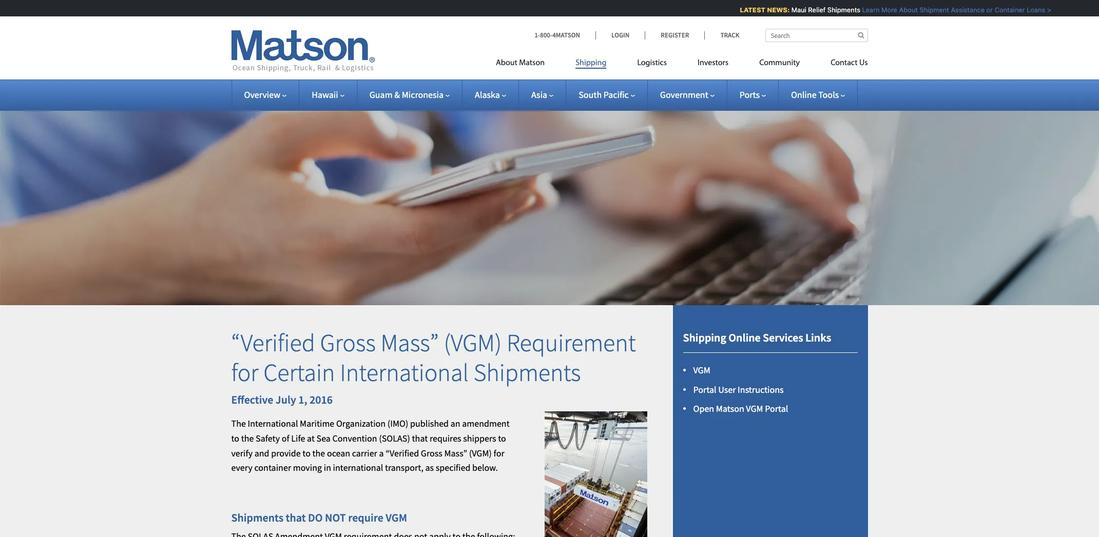 Task type: vqa. For each thing, say whether or not it's contained in the screenshot.
Tracking-
no



Task type: locate. For each thing, give the bounding box(es) containing it.
0 vertical spatial international
[[340, 357, 469, 388]]

0 horizontal spatial that
[[286, 511, 306, 525]]

an
[[451, 418, 460, 430]]

0 vertical spatial shipping
[[576, 59, 607, 67]]

matson inside top menu navigation
[[519, 59, 545, 67]]

0 horizontal spatial vgm
[[386, 511, 407, 525]]

register
[[661, 31, 689, 40]]

shipping online services links
[[683, 331, 831, 345]]

about right more
[[894, 6, 913, 14]]

1 horizontal spatial to
[[303, 448, 311, 459]]

1 vertical spatial international
[[248, 418, 298, 430]]

1 horizontal spatial portal
[[765, 403, 788, 415]]

0 horizontal spatial gross
[[320, 328, 376, 359]]

container
[[989, 6, 1020, 14]]

shipping online services links section
[[660, 306, 881, 538]]

vgm down "instructions"
[[746, 403, 763, 415]]

0 vertical spatial vgm
[[693, 364, 711, 376]]

shipping for shipping
[[576, 59, 607, 67]]

1 horizontal spatial gross
[[421, 448, 443, 459]]

of
[[282, 433, 289, 445]]

published
[[410, 418, 449, 430]]

about matson link
[[496, 54, 560, 75]]

july
[[276, 393, 296, 407]]

gross inside the international maritime organization (imo) published an amendment to the safety of life at sea convention (solas) that requires shippers to verify and provide to the ocean carrier a "verified gross mass" (vgm) for every container moving in international transport, as specified below.
[[421, 448, 443, 459]]

0 vertical spatial gross
[[320, 328, 376, 359]]

online left tools
[[791, 89, 817, 101]]

to down 'amendment' on the bottom of page
[[498, 433, 506, 445]]

international inside "verified gross mass" (vgm) requirement for certain international shipments
[[340, 357, 469, 388]]

matson
[[519, 59, 545, 67], [716, 403, 744, 415]]

Search search field
[[765, 29, 868, 42]]

for up effective
[[231, 357, 259, 388]]

1,
[[298, 393, 307, 407]]

sea
[[317, 433, 331, 445]]

that inside the international maritime organization (imo) published an amendment to the safety of life at sea convention (solas) that requires shippers to verify and provide to the ocean carrier a "verified gross mass" (vgm) for every container moving in international transport, as specified below.
[[412, 433, 428, 445]]

shipping up south
[[576, 59, 607, 67]]

0 horizontal spatial mass"
[[381, 328, 439, 359]]

the down sea
[[312, 448, 325, 459]]

as
[[425, 462, 434, 474]]

track link
[[705, 31, 740, 40]]

the
[[231, 418, 246, 430]]

online left services
[[729, 331, 761, 345]]

the up verify on the bottom left of page
[[241, 433, 254, 445]]

that left do
[[286, 511, 306, 525]]

0 vertical spatial the
[[241, 433, 254, 445]]

relief
[[803, 6, 820, 14]]

south
[[579, 89, 602, 101]]

for
[[231, 357, 259, 388], [494, 448, 505, 459]]

1 vertical spatial gross
[[421, 448, 443, 459]]

moving
[[293, 462, 322, 474]]

in
[[324, 462, 331, 474]]

1 horizontal spatial international
[[340, 357, 469, 388]]

1 horizontal spatial shipments
[[474, 357, 581, 388]]

0 horizontal spatial international
[[248, 418, 298, 430]]

top menu navigation
[[496, 54, 868, 75]]

specified
[[436, 462, 471, 474]]

1 horizontal spatial shipping
[[683, 331, 726, 345]]

shipping inside shipping online services links section
[[683, 331, 726, 345]]

1 horizontal spatial "verified
[[386, 448, 419, 459]]

1 vertical spatial shipments
[[474, 357, 581, 388]]

us
[[859, 59, 868, 67]]

maui
[[786, 6, 801, 14]]

0 vertical spatial shipments
[[822, 6, 855, 14]]

4matson
[[553, 31, 580, 40]]

0 horizontal spatial "verified
[[231, 328, 315, 359]]

shipments inside "verified gross mass" (vgm) requirement for certain international shipments
[[474, 357, 581, 388]]

below.
[[472, 462, 498, 474]]

0 vertical spatial about
[[894, 6, 913, 14]]

0 vertical spatial for
[[231, 357, 259, 388]]

matson for open
[[716, 403, 744, 415]]

1 vertical spatial (vgm)
[[469, 448, 492, 459]]

shipments
[[822, 6, 855, 14], [474, 357, 581, 388], [231, 511, 284, 525]]

0 vertical spatial portal
[[693, 384, 717, 396]]

(vgm) inside "verified gross mass" (vgm) requirement for certain international shipments
[[444, 328, 502, 359]]

assistance
[[946, 6, 979, 14]]

0 vertical spatial matson
[[519, 59, 545, 67]]

1 vertical spatial matson
[[716, 403, 744, 415]]

pacific
[[604, 89, 629, 101]]

0 horizontal spatial shipments
[[231, 511, 284, 525]]

0 horizontal spatial online
[[729, 331, 761, 345]]

contact us
[[831, 59, 868, 67]]

1 horizontal spatial online
[[791, 89, 817, 101]]

0 horizontal spatial shipping
[[576, 59, 607, 67]]

1 vertical spatial online
[[729, 331, 761, 345]]

vgm right require
[[386, 511, 407, 525]]

not
[[325, 511, 346, 525]]

that
[[412, 433, 428, 445], [286, 511, 306, 525]]

matson down user
[[716, 403, 744, 415]]

south pacific
[[579, 89, 629, 101]]

"verified
[[231, 328, 315, 359], [386, 448, 419, 459]]

matson inside shipping online services links section
[[716, 403, 744, 415]]

shipping
[[576, 59, 607, 67], [683, 331, 726, 345]]

0 horizontal spatial matson
[[519, 59, 545, 67]]

requires
[[430, 433, 461, 445]]

portal down "instructions"
[[765, 403, 788, 415]]

overview link
[[244, 89, 287, 101]]

require
[[348, 511, 383, 525]]

guam & micronesia link
[[370, 89, 450, 101]]

2 horizontal spatial vgm
[[746, 403, 763, 415]]

shipping link
[[560, 54, 622, 75]]

open matson vgm portal
[[693, 403, 788, 415]]

1 horizontal spatial mass"
[[444, 448, 467, 459]]

0 vertical spatial that
[[412, 433, 428, 445]]

1 horizontal spatial the
[[312, 448, 325, 459]]

services
[[763, 331, 803, 345]]

None search field
[[765, 29, 868, 42]]

1 vertical spatial vgm
[[746, 403, 763, 415]]

1 vertical spatial mass"
[[444, 448, 467, 459]]

0 horizontal spatial the
[[241, 433, 254, 445]]

gross inside "verified gross mass" (vgm) requirement for certain international shipments
[[320, 328, 376, 359]]

shipping inside shipping link
[[576, 59, 607, 67]]

open
[[693, 403, 714, 415]]

1 vertical spatial shipping
[[683, 331, 726, 345]]

0 vertical spatial mass"
[[381, 328, 439, 359]]

(vgm)
[[444, 328, 502, 359], [469, 448, 492, 459]]

for inside the international maritime organization (imo) published an amendment to the safety of life at sea convention (solas) that requires shippers to verify and provide to the ocean carrier a "verified gross mass" (vgm) for every container moving in international transport, as specified below.
[[494, 448, 505, 459]]

mass"
[[381, 328, 439, 359], [444, 448, 467, 459]]

1 horizontal spatial that
[[412, 433, 428, 445]]

certain
[[263, 357, 335, 388]]

0 horizontal spatial for
[[231, 357, 259, 388]]

for up below.
[[494, 448, 505, 459]]

matson down "1-"
[[519, 59, 545, 67]]

track
[[721, 31, 740, 40]]

0 vertical spatial online
[[791, 89, 817, 101]]

vgm up open at the bottom right of the page
[[693, 364, 711, 376]]

government
[[660, 89, 708, 101]]

1 vertical spatial "verified
[[386, 448, 419, 459]]

hawaii link
[[312, 89, 344, 101]]

1 vertical spatial about
[[496, 59, 517, 67]]

1 vertical spatial for
[[494, 448, 505, 459]]

life
[[291, 433, 305, 445]]

0 horizontal spatial portal
[[693, 384, 717, 396]]

alaska
[[475, 89, 500, 101]]

and
[[255, 448, 269, 459]]

learn more about shipment assistance or container loans > link
[[857, 6, 1046, 14]]

user
[[718, 384, 736, 396]]

online
[[791, 89, 817, 101], [729, 331, 761, 345]]

that down published at the bottom left of the page
[[412, 433, 428, 445]]

shipping up "vgm" link
[[683, 331, 726, 345]]

about up alaska link
[[496, 59, 517, 67]]

about
[[894, 6, 913, 14], [496, 59, 517, 67]]

to down the the
[[231, 433, 239, 445]]

0 vertical spatial "verified
[[231, 328, 315, 359]]

logistics link
[[622, 54, 682, 75]]

2 horizontal spatial shipments
[[822, 6, 855, 14]]

2 vertical spatial vgm
[[386, 511, 407, 525]]

1 horizontal spatial matson
[[716, 403, 744, 415]]

verify
[[231, 448, 253, 459]]

0 horizontal spatial about
[[496, 59, 517, 67]]

portal up open at the bottom right of the page
[[693, 384, 717, 396]]

at
[[307, 433, 315, 445]]

2 horizontal spatial to
[[498, 433, 506, 445]]

blue matson logo with ocean, shipping, truck, rail and logistics written beneath it. image
[[231, 30, 375, 72]]

to up moving
[[303, 448, 311, 459]]

provide
[[271, 448, 301, 459]]

(imo)
[[388, 418, 408, 430]]

1 horizontal spatial for
[[494, 448, 505, 459]]

investors
[[698, 59, 729, 67]]

0 vertical spatial (vgm)
[[444, 328, 502, 359]]

ports link
[[740, 89, 766, 101]]

1 vertical spatial portal
[[765, 403, 788, 415]]

matson for about
[[519, 59, 545, 67]]



Task type: describe. For each thing, give the bounding box(es) containing it.
register link
[[645, 31, 705, 40]]

instructions
[[738, 384, 784, 396]]

open matson vgm portal link
[[693, 403, 788, 415]]

shipment
[[914, 6, 944, 14]]

asia
[[531, 89, 547, 101]]

loans
[[1022, 6, 1040, 14]]

"verified inside the international maritime organization (imo) published an amendment to the safety of life at sea convention (solas) that requires shippers to verify and provide to the ocean carrier a "verified gross mass" (vgm) for every container moving in international transport, as specified below.
[[386, 448, 419, 459]]

do
[[308, 511, 323, 525]]

portal user instructions link
[[693, 384, 784, 396]]

the international maritime organization (imo) published an amendment to the safety of life at sea convention (solas) that requires shippers to verify and provide to the ocean carrier a "verified gross mass" (vgm) for every container moving in international transport, as specified below.
[[231, 418, 510, 474]]

ports
[[740, 89, 760, 101]]

effective
[[231, 393, 273, 407]]

latest news: maui relief shipments learn more about shipment assistance or container loans >
[[735, 6, 1046, 14]]

hawaii
[[312, 89, 338, 101]]

shipments that do not require vgm
[[231, 511, 407, 525]]

transport,
[[385, 462, 424, 474]]

(solas)
[[379, 433, 410, 445]]

organization
[[336, 418, 386, 430]]

&
[[394, 89, 400, 101]]

ocean
[[327, 448, 350, 459]]

online tools
[[791, 89, 839, 101]]

learn
[[857, 6, 874, 14]]

shippers
[[463, 433, 496, 445]]

customer inputing information via laptop to matson's online tools. image
[[0, 94, 1099, 306]]

amendment
[[462, 418, 510, 430]]

contact us link
[[815, 54, 868, 75]]

international
[[333, 462, 383, 474]]

container
[[254, 462, 291, 474]]

vgm link
[[693, 364, 711, 376]]

"verified gross mass" (vgm) requirement for certain international shipments
[[231, 328, 636, 388]]

overview
[[244, 89, 280, 101]]

links
[[806, 331, 831, 345]]

community
[[759, 59, 800, 67]]

tools
[[819, 89, 839, 101]]

government link
[[660, 89, 715, 101]]

contact
[[831, 59, 858, 67]]

community link
[[744, 54, 815, 75]]

or
[[981, 6, 988, 14]]

(vgm) inside the international maritime organization (imo) published an amendment to the safety of life at sea convention (solas) that requires shippers to verify and provide to the ocean carrier a "verified gross mass" (vgm) for every container moving in international transport, as specified below.
[[469, 448, 492, 459]]

micronesia
[[402, 89, 444, 101]]

asia link
[[531, 89, 554, 101]]

800-
[[540, 31, 553, 40]]

2 vertical spatial shipments
[[231, 511, 284, 525]]

alaska link
[[475, 89, 506, 101]]

mass" inside "verified gross mass" (vgm) requirement for certain international shipments
[[381, 328, 439, 359]]

for inside "verified gross mass" (vgm) requirement for certain international shipments
[[231, 357, 259, 388]]

every
[[231, 462, 253, 474]]

carrier
[[352, 448, 377, 459]]

shipping for shipping online services links
[[683, 331, 726, 345]]

"verified inside "verified gross mass" (vgm) requirement for certain international shipments
[[231, 328, 315, 359]]

search image
[[858, 32, 864, 39]]

logistics
[[637, 59, 667, 67]]

1-800-4matson
[[535, 31, 580, 40]]

login
[[612, 31, 630, 40]]

1 horizontal spatial vgm
[[693, 364, 711, 376]]

1-
[[535, 31, 540, 40]]

1 vertical spatial the
[[312, 448, 325, 459]]

news:
[[762, 6, 784, 14]]

portal user instructions
[[693, 384, 784, 396]]

international inside the international maritime organization (imo) published an amendment to the safety of life at sea convention (solas) that requires shippers to verify and provide to the ocean carrier a "verified gross mass" (vgm) for every container moving in international transport, as specified below.
[[248, 418, 298, 430]]

online inside section
[[729, 331, 761, 345]]

1 vertical spatial that
[[286, 511, 306, 525]]

safety
[[256, 433, 280, 445]]

login link
[[596, 31, 645, 40]]

requirement
[[507, 328, 636, 359]]

guam & micronesia
[[370, 89, 444, 101]]

0 horizontal spatial to
[[231, 433, 239, 445]]

guam
[[370, 89, 393, 101]]

mass" inside the international maritime organization (imo) published an amendment to the safety of life at sea convention (solas) that requires shippers to verify and provide to the ocean carrier a "verified gross mass" (vgm) for every container moving in international transport, as specified below.
[[444, 448, 467, 459]]

convention
[[332, 433, 377, 445]]

about inside top menu navigation
[[496, 59, 517, 67]]

1 horizontal spatial about
[[894, 6, 913, 14]]

a
[[379, 448, 384, 459]]

more
[[876, 6, 892, 14]]

online tools link
[[791, 89, 845, 101]]

effective july 1, 2016
[[231, 393, 333, 407]]

>
[[1042, 6, 1046, 14]]

about matson
[[496, 59, 545, 67]]



